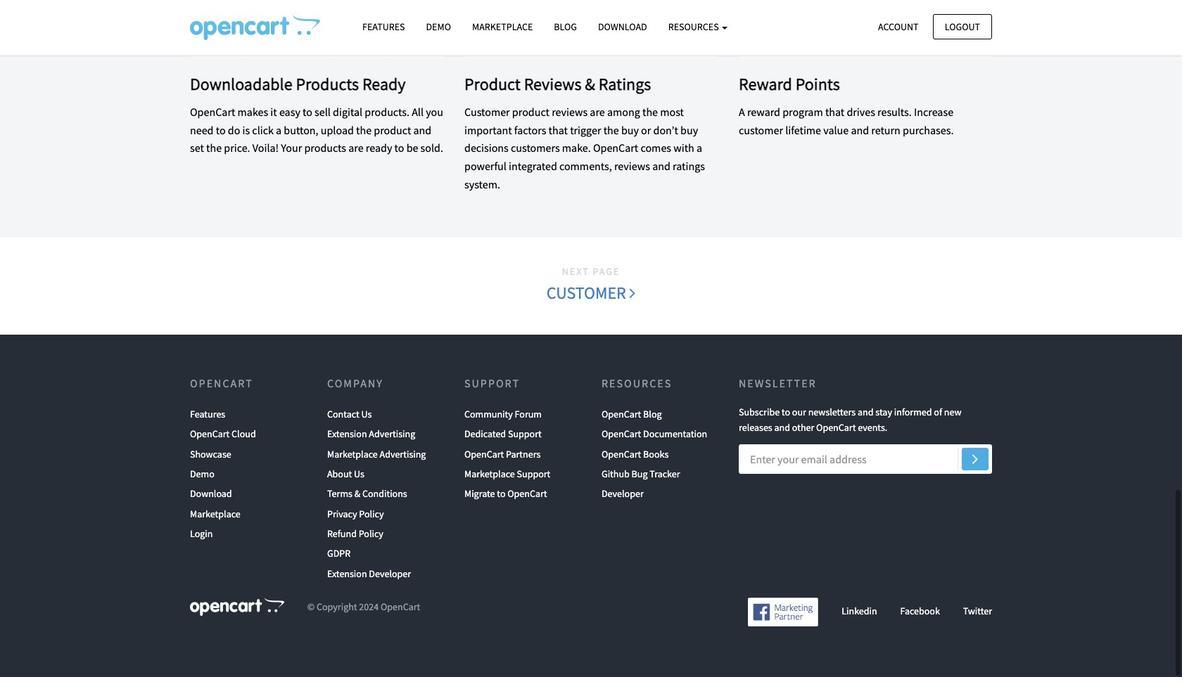 Task type: describe. For each thing, give the bounding box(es) containing it.
refund policy
[[327, 528, 383, 541]]

features link for opencart cloud
[[190, 404, 225, 424]]

opencart inside customer product reviews are among the most important factors that trigger the buy or don't buy decisions customers make. opencart comes with a powerful integrated comments, reviews and ratings system.
[[593, 141, 638, 155]]

extension for extension advertising
[[327, 428, 367, 441]]

opencart up the opencart cloud
[[190, 376, 253, 390]]

policy for privacy policy
[[359, 508, 384, 521]]

download link for blog
[[588, 15, 658, 39]]

downloadable products ready image
[[190, 0, 443, 57]]

comes
[[641, 141, 671, 155]]

reward points
[[739, 73, 840, 95]]

ratings
[[673, 159, 705, 173]]

opencart documentation link
[[602, 424, 707, 444]]

github
[[602, 468, 630, 481]]

marketplace up product
[[472, 20, 533, 33]]

github bug tracker link
[[602, 464, 680, 484]]

0 vertical spatial resources
[[668, 20, 721, 33]]

customer for customer
[[547, 282, 630, 304]]

© copyright 2024 opencart
[[307, 601, 420, 614]]

2 buy from the left
[[681, 123, 698, 137]]

blog inside "link"
[[643, 408, 662, 421]]

features for opencart cloud
[[190, 408, 225, 421]]

points
[[796, 73, 840, 95]]

the up or
[[642, 105, 658, 119]]

extension advertising
[[327, 428, 415, 441]]

copyright
[[317, 601, 357, 614]]

angle right image
[[972, 450, 978, 467]]

the right the set
[[206, 141, 222, 155]]

upload
[[321, 123, 354, 137]]

and left other
[[774, 422, 790, 434]]

twitter link
[[963, 605, 992, 618]]

are inside opencart makes it easy to sell digital products. all you need to do is click a button, upload the product and set the price. voila! your products are ready to be sold.
[[349, 141, 364, 155]]

easy
[[279, 105, 300, 119]]

and inside a reward program that drives results. increase customer lifetime value and return purchases.
[[851, 123, 869, 137]]

company
[[327, 376, 383, 390]]

customer product reviews are among the most important factors that trigger the buy or don't buy decisions customers make. opencart comes with a powerful integrated comments, reviews and ratings system.
[[464, 105, 705, 191]]

account
[[878, 20, 919, 33]]

and inside opencart makes it easy to sell digital products. all you need to do is click a button, upload the product and set the price. voila! your products are ready to be sold.
[[413, 123, 432, 137]]

sell
[[315, 105, 331, 119]]

marketplace advertising
[[327, 448, 426, 461]]

2024
[[359, 601, 379, 614]]

conditions
[[362, 488, 407, 501]]

logout
[[945, 20, 980, 33]]

other
[[792, 422, 814, 434]]

products
[[304, 141, 346, 155]]

features link for demo
[[352, 15, 416, 39]]

among
[[607, 105, 640, 119]]

the up ready
[[356, 123, 372, 137]]

to left be
[[394, 141, 404, 155]]

marketplace advertising link
[[327, 444, 426, 464]]

return
[[871, 123, 901, 137]]

contact us link
[[327, 404, 372, 424]]

opencart inside subscribe to our newsletters and stay informed of new releases and other opencart events.
[[816, 422, 856, 434]]

opencart makes it easy to sell digital products. all you need to do is click a button, upload the product and set the price. voila! your products are ready to be sold.
[[190, 105, 443, 155]]

contact
[[327, 408, 359, 421]]

documentation
[[643, 428, 707, 441]]

releases
[[739, 422, 772, 434]]

1 vertical spatial resources
[[602, 376, 672, 390]]

0 vertical spatial support
[[464, 376, 520, 390]]

linkedin link
[[842, 605, 877, 618]]

ready
[[362, 73, 406, 95]]

stay
[[876, 406, 892, 419]]

our
[[792, 406, 806, 419]]

0 horizontal spatial blog
[[554, 20, 577, 33]]

opencart up showcase
[[190, 428, 230, 441]]

click
[[252, 123, 274, 137]]

account link
[[866, 14, 931, 39]]

or
[[641, 123, 651, 137]]

blog link
[[544, 15, 588, 39]]

dedicated support
[[464, 428, 542, 441]]

gdpr link
[[327, 544, 351, 564]]

facebook marketing partner image
[[748, 598, 819, 627]]

a reward program that drives results. increase customer lifetime value and return purchases.
[[739, 105, 954, 137]]

forum
[[515, 408, 542, 421]]

reward points image
[[739, 0, 992, 57]]

support for marketplace
[[517, 468, 551, 481]]

0 horizontal spatial marketplace link
[[190, 504, 240, 524]]

results.
[[878, 105, 912, 119]]

powerful
[[464, 159, 507, 173]]

opencart cloud link
[[190, 424, 256, 444]]

migrate to opencart link
[[464, 484, 547, 504]]

most
[[660, 105, 684, 119]]

lifetime
[[785, 123, 821, 137]]

voila!
[[252, 141, 279, 155]]

privacy
[[327, 508, 357, 521]]

a
[[739, 105, 745, 119]]

product reviews & ratings
[[464, 73, 651, 95]]

facebook link
[[900, 605, 940, 618]]

marketplace support link
[[464, 464, 551, 484]]

products
[[296, 73, 359, 95]]

make.
[[562, 141, 591, 155]]

1 vertical spatial &
[[354, 488, 360, 501]]

with
[[674, 141, 694, 155]]

product reviews & retings image
[[464, 0, 718, 57]]

Enter your email address text field
[[739, 445, 992, 474]]

us for contact us
[[361, 408, 372, 421]]

opencart documentation
[[602, 428, 707, 441]]

support for dedicated
[[508, 428, 542, 441]]

marketplace inside "link"
[[464, 468, 515, 481]]

a inside opencart makes it easy to sell digital products. all you need to do is click a button, upload the product and set the price. voila! your products are ready to be sold.
[[276, 123, 282, 137]]

reviews
[[524, 73, 582, 95]]

login link
[[190, 524, 213, 544]]

angle right image
[[630, 284, 636, 301]]

events.
[[858, 422, 888, 434]]

terms
[[327, 488, 352, 501]]

new
[[944, 406, 962, 419]]

migrate to opencart
[[464, 488, 547, 501]]

extension developer
[[327, 568, 411, 580]]

a inside customer product reviews are among the most important factors that trigger the buy or don't buy decisions customers make. opencart comes with a powerful integrated comments, reviews and ratings system.
[[697, 141, 702, 155]]

showcase link
[[190, 444, 231, 464]]

extension advertising link
[[327, 424, 415, 444]]

comments,
[[559, 159, 612, 173]]

that inside a reward program that drives results. increase customer lifetime value and return purchases.
[[825, 105, 845, 119]]

of
[[934, 406, 942, 419]]

you
[[426, 105, 443, 119]]

twitter
[[963, 605, 992, 618]]

program
[[783, 105, 823, 119]]

showcase
[[190, 448, 231, 461]]

it
[[270, 105, 277, 119]]

0 horizontal spatial reviews
[[552, 105, 588, 119]]



Task type: vqa. For each thing, say whether or not it's contained in the screenshot.
left search
no



Task type: locate. For each thing, give the bounding box(es) containing it.
that up make.
[[549, 123, 568, 137]]

set
[[190, 141, 204, 155]]

0 vertical spatial features link
[[352, 15, 416, 39]]

features up ready at the top of the page
[[362, 20, 405, 33]]

0 vertical spatial are
[[590, 105, 605, 119]]

1 vertical spatial policy
[[359, 528, 383, 541]]

download for demo
[[190, 488, 232, 501]]

1 vertical spatial are
[[349, 141, 364, 155]]

don't
[[653, 123, 678, 137]]

0 horizontal spatial are
[[349, 141, 364, 155]]

0 horizontal spatial customer
[[464, 105, 510, 119]]

0 vertical spatial demo link
[[416, 15, 462, 39]]

reviews up the trigger
[[552, 105, 588, 119]]

logout link
[[933, 14, 992, 39]]

product inside customer product reviews are among the most important factors that trigger the buy or don't buy decisions customers make. opencart comes with a powerful integrated comments, reviews and ratings system.
[[512, 105, 550, 119]]

& left ratings
[[585, 73, 595, 95]]

opencart blog link
[[602, 404, 662, 424]]

0 horizontal spatial download link
[[190, 484, 232, 504]]

marketplace link
[[462, 15, 544, 39], [190, 504, 240, 524]]

0 vertical spatial us
[[361, 408, 372, 421]]

1 extension from the top
[[327, 428, 367, 441]]

features
[[362, 20, 405, 33], [190, 408, 225, 421]]

download link down showcase link
[[190, 484, 232, 504]]

marketplace up about us
[[327, 448, 378, 461]]

1 horizontal spatial marketplace link
[[462, 15, 544, 39]]

extension developer link
[[327, 564, 411, 584]]

download down showcase link
[[190, 488, 232, 501]]

marketplace up the migrate
[[464, 468, 515, 481]]

login
[[190, 528, 213, 541]]

and up events.
[[858, 406, 874, 419]]

1 buy from the left
[[621, 123, 639, 137]]

opencart blog
[[602, 408, 662, 421]]

are left ready
[[349, 141, 364, 155]]

extension down contact us link
[[327, 428, 367, 441]]

opencart down marketplace support "link" at the bottom of page
[[508, 488, 547, 501]]

support inside "link"
[[517, 468, 551, 481]]

1 horizontal spatial are
[[590, 105, 605, 119]]

customer for customer product reviews are among the most important factors that trigger the buy or don't buy decisions customers make. opencart comes with a powerful integrated comments, reviews and ratings system.
[[464, 105, 510, 119]]

0 vertical spatial extension
[[327, 428, 367, 441]]

customer
[[739, 123, 783, 137]]

extension
[[327, 428, 367, 441], [327, 568, 367, 580]]

0 vertical spatial developer
[[602, 488, 644, 501]]

customer
[[464, 105, 510, 119], [547, 282, 630, 304]]

contact us
[[327, 408, 372, 421]]

partners
[[506, 448, 541, 461]]

advertising for extension advertising
[[369, 428, 415, 441]]

are inside customer product reviews are among the most important factors that trigger the buy or don't buy decisions customers make. opencart comes with a powerful integrated comments, reviews and ratings system.
[[590, 105, 605, 119]]

ratings
[[599, 73, 651, 95]]

opencart right 2024
[[381, 601, 420, 614]]

newsletters
[[808, 406, 856, 419]]

1 vertical spatial product
[[374, 123, 411, 137]]

a
[[276, 123, 282, 137], [697, 141, 702, 155]]

blog up the product reviews & ratings
[[554, 20, 577, 33]]

opencart up github
[[602, 448, 641, 461]]

products.
[[365, 105, 410, 119]]

0 vertical spatial advertising
[[369, 428, 415, 441]]

1 vertical spatial demo link
[[190, 464, 214, 484]]

next
[[562, 265, 589, 278]]

1 vertical spatial customer
[[547, 282, 630, 304]]

customers
[[511, 141, 560, 155]]

ready
[[366, 141, 392, 155]]

bug
[[632, 468, 648, 481]]

developer down github
[[602, 488, 644, 501]]

to left our
[[782, 406, 790, 419]]

community forum link
[[464, 404, 542, 424]]

1 horizontal spatial developer
[[602, 488, 644, 501]]

us for about us
[[354, 468, 364, 481]]

0 horizontal spatial download
[[190, 488, 232, 501]]

download for blog
[[598, 20, 647, 33]]

0 vertical spatial features
[[362, 20, 405, 33]]

1 horizontal spatial demo link
[[416, 15, 462, 39]]

1 horizontal spatial reviews
[[614, 159, 650, 173]]

to down marketplace support "link" at the bottom of page
[[497, 488, 506, 501]]

0 vertical spatial download link
[[588, 15, 658, 39]]

all
[[412, 105, 424, 119]]

1 vertical spatial download link
[[190, 484, 232, 504]]

1 vertical spatial that
[[549, 123, 568, 137]]

makes
[[238, 105, 268, 119]]

1 horizontal spatial buy
[[681, 123, 698, 137]]

product up factors
[[512, 105, 550, 119]]

0 horizontal spatial features
[[190, 408, 225, 421]]

demo
[[426, 20, 451, 33], [190, 468, 214, 481]]

dedicated support link
[[464, 424, 542, 444]]

advertising inside extension advertising link
[[369, 428, 415, 441]]

product inside opencart makes it easy to sell digital products. all you need to do is click a button, upload the product and set the price. voila! your products are ready to be sold.
[[374, 123, 411, 137]]

tracker
[[650, 468, 680, 481]]

1 horizontal spatial download
[[598, 20, 647, 33]]

advertising inside marketplace advertising 'link'
[[380, 448, 426, 461]]

important
[[464, 123, 512, 137]]

1 vertical spatial blog
[[643, 408, 662, 421]]

us right about at the bottom of page
[[354, 468, 364, 481]]

to inside subscribe to our newsletters and stay informed of new releases and other opencart events.
[[782, 406, 790, 419]]

1 vertical spatial advertising
[[380, 448, 426, 461]]

0 vertical spatial demo
[[426, 20, 451, 33]]

features link up ready at the top of the page
[[352, 15, 416, 39]]

marketplace inside 'link'
[[327, 448, 378, 461]]

extension for extension developer
[[327, 568, 367, 580]]

0 horizontal spatial developer
[[369, 568, 411, 580]]

developer
[[602, 488, 644, 501], [369, 568, 411, 580]]

digital
[[333, 105, 363, 119]]

2 extension from the top
[[327, 568, 367, 580]]

us up extension advertising
[[361, 408, 372, 421]]

customer up the important
[[464, 105, 510, 119]]

1 vertical spatial demo
[[190, 468, 214, 481]]

that inside customer product reviews are among the most important factors that trigger the buy or don't buy decisions customers make. opencart comes with a powerful integrated comments, reviews and ratings system.
[[549, 123, 568, 137]]

advertising up marketplace advertising
[[369, 428, 415, 441]]

marketplace link up 'login'
[[190, 504, 240, 524]]

privacy policy
[[327, 508, 384, 521]]

are up the trigger
[[590, 105, 605, 119]]

0 vertical spatial a
[[276, 123, 282, 137]]

1 horizontal spatial features link
[[352, 15, 416, 39]]

linkedin
[[842, 605, 877, 618]]

the down among
[[604, 123, 619, 137]]

opencart up "opencart documentation"
[[602, 408, 641, 421]]

increase
[[914, 105, 954, 119]]

demo for left demo link
[[190, 468, 214, 481]]

dedicated
[[464, 428, 506, 441]]

1 vertical spatial extension
[[327, 568, 367, 580]]

0 vertical spatial product
[[512, 105, 550, 119]]

factors
[[514, 123, 546, 137]]

support up partners
[[508, 428, 542, 441]]

opencart partners
[[464, 448, 541, 461]]

buy up with
[[681, 123, 698, 137]]

and
[[413, 123, 432, 137], [851, 123, 869, 137], [652, 159, 671, 173], [858, 406, 874, 419], [774, 422, 790, 434]]

blog
[[554, 20, 577, 33], [643, 408, 662, 421]]

download link for demo
[[190, 484, 232, 504]]

0 horizontal spatial product
[[374, 123, 411, 137]]

newsletter
[[739, 376, 817, 390]]

be
[[406, 141, 418, 155]]

policy down privacy policy link
[[359, 528, 383, 541]]

advertising down extension advertising link on the bottom left of page
[[380, 448, 426, 461]]

1 vertical spatial a
[[697, 141, 702, 155]]

us
[[361, 408, 372, 421], [354, 468, 364, 481]]

1 vertical spatial developer
[[369, 568, 411, 580]]

1 horizontal spatial &
[[585, 73, 595, 95]]

buy left or
[[621, 123, 639, 137]]

1 horizontal spatial a
[[697, 141, 702, 155]]

0 horizontal spatial that
[[549, 123, 568, 137]]

terms & conditions
[[327, 488, 407, 501]]

policy down terms & conditions link
[[359, 508, 384, 521]]

support up community in the left of the page
[[464, 376, 520, 390]]

0 vertical spatial &
[[585, 73, 595, 95]]

and inside customer product reviews are among the most important factors that trigger the buy or don't buy decisions customers make. opencart comes with a powerful integrated comments, reviews and ratings system.
[[652, 159, 671, 173]]

opencart inside opencart makes it easy to sell digital products. all you need to do is click a button, upload the product and set the price. voila! your products are ready to be sold.
[[190, 105, 235, 119]]

download right blog link
[[598, 20, 647, 33]]

0 vertical spatial download
[[598, 20, 647, 33]]

marketplace link up product
[[462, 15, 544, 39]]

a right with
[[697, 141, 702, 155]]

to left do at the left top of the page
[[216, 123, 226, 137]]

0 horizontal spatial a
[[276, 123, 282, 137]]

1 horizontal spatial customer
[[547, 282, 630, 304]]

a right click
[[276, 123, 282, 137]]

reviews down comes
[[614, 159, 650, 173]]

developer up 2024
[[369, 568, 411, 580]]

decisions
[[464, 141, 509, 155]]

informed
[[894, 406, 932, 419]]

features for demo
[[362, 20, 405, 33]]

terms & conditions link
[[327, 484, 407, 504]]

need
[[190, 123, 214, 137]]

0 horizontal spatial demo
[[190, 468, 214, 481]]

& right terms
[[354, 488, 360, 501]]

0 horizontal spatial demo link
[[190, 464, 214, 484]]

customer inside customer product reviews are among the most important factors that trigger the buy or don't buy decisions customers make. opencart comes with a powerful integrated comments, reviews and ratings system.
[[464, 105, 510, 119]]

opencart down newsletters
[[816, 422, 856, 434]]

opencart - features image
[[190, 15, 320, 40]]

subscribe
[[739, 406, 780, 419]]

marketplace support
[[464, 468, 551, 481]]

1 vertical spatial features link
[[190, 404, 225, 424]]

features up the opencart cloud
[[190, 408, 225, 421]]

1 vertical spatial download
[[190, 488, 232, 501]]

blog up "opencart documentation"
[[643, 408, 662, 421]]

that up value
[[825, 105, 845, 119]]

opencart up comments,
[[593, 141, 638, 155]]

0 vertical spatial reviews
[[552, 105, 588, 119]]

&
[[585, 73, 595, 95], [354, 488, 360, 501]]

features link up the opencart cloud
[[190, 404, 225, 424]]

opencart down opencart blog "link"
[[602, 428, 641, 441]]

2 vertical spatial support
[[517, 468, 551, 481]]

refund
[[327, 528, 357, 541]]

0 vertical spatial customer
[[464, 105, 510, 119]]

support down partners
[[517, 468, 551, 481]]

reviews
[[552, 105, 588, 119], [614, 159, 650, 173]]

downloadable products ready
[[190, 73, 406, 95]]

reward
[[747, 105, 780, 119]]

opencart cloud
[[190, 428, 256, 441]]

extension down gdpr link
[[327, 568, 367, 580]]

0 horizontal spatial features link
[[190, 404, 225, 424]]

0 vertical spatial blog
[[554, 20, 577, 33]]

the
[[642, 105, 658, 119], [356, 123, 372, 137], [604, 123, 619, 137], [206, 141, 222, 155]]

about us link
[[327, 464, 364, 484]]

0 horizontal spatial &
[[354, 488, 360, 501]]

opencart down dedicated
[[464, 448, 504, 461]]

facebook
[[900, 605, 940, 618]]

books
[[643, 448, 669, 461]]

product down products.
[[374, 123, 411, 137]]

©
[[307, 601, 315, 614]]

product
[[464, 73, 521, 95]]

0 vertical spatial marketplace link
[[462, 15, 544, 39]]

1 horizontal spatial blog
[[643, 408, 662, 421]]

system.
[[464, 177, 500, 191]]

download link up ratings
[[588, 15, 658, 39]]

1 horizontal spatial download link
[[588, 15, 658, 39]]

0 vertical spatial that
[[825, 105, 845, 119]]

and down all
[[413, 123, 432, 137]]

1 vertical spatial features
[[190, 408, 225, 421]]

download link
[[588, 15, 658, 39], [190, 484, 232, 504]]

1 horizontal spatial features
[[362, 20, 405, 33]]

0 horizontal spatial buy
[[621, 123, 639, 137]]

1 vertical spatial marketplace link
[[190, 504, 240, 524]]

opencart image
[[190, 598, 284, 617]]

1 horizontal spatial product
[[512, 105, 550, 119]]

to left sell
[[303, 105, 312, 119]]

marketplace up 'login'
[[190, 508, 240, 521]]

1 vertical spatial support
[[508, 428, 542, 441]]

sold.
[[421, 141, 443, 155]]

product
[[512, 105, 550, 119], [374, 123, 411, 137]]

customer down next page on the top of page
[[547, 282, 630, 304]]

policy for refund policy
[[359, 528, 383, 541]]

1 vertical spatial reviews
[[614, 159, 650, 173]]

and down drives in the right top of the page
[[851, 123, 869, 137]]

and down comes
[[652, 159, 671, 173]]

trigger
[[570, 123, 601, 137]]

1 horizontal spatial that
[[825, 105, 845, 119]]

demo for the topmost demo link
[[426, 20, 451, 33]]

1 horizontal spatial demo
[[426, 20, 451, 33]]

advertising for marketplace advertising
[[380, 448, 426, 461]]

opencart inside "link"
[[602, 408, 641, 421]]

1 vertical spatial us
[[354, 468, 364, 481]]

0 vertical spatial policy
[[359, 508, 384, 521]]

opencart up need
[[190, 105, 235, 119]]

gdpr
[[327, 548, 351, 560]]



